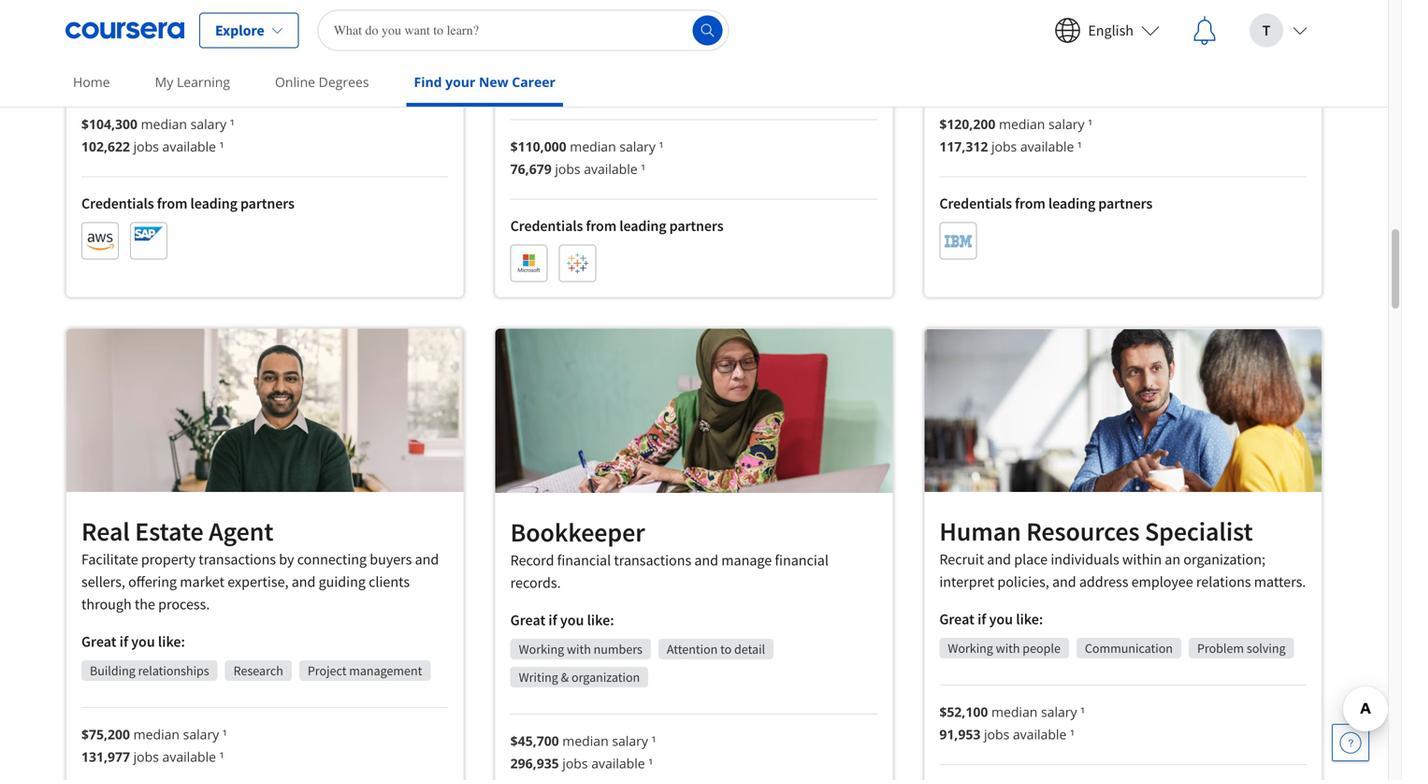 Task type: describe. For each thing, give the bounding box(es) containing it.
by
[[279, 550, 294, 569]]

management
[[349, 662, 422, 679]]

t
[[1263, 21, 1271, 40]]

data
[[519, 75, 544, 91]]

great for human resources specialist
[[940, 610, 975, 629]]

expertise,
[[228, 572, 289, 591]]

&
[[561, 669, 569, 686]]

$75,200 median salary ¹ 131,977 jobs available ¹
[[81, 725, 227, 766]]

credentials from leading partners for $120,200 median salary ¹ 117,312 jobs available ¹
[[940, 194, 1153, 213]]

help center image
[[1340, 732, 1362, 754]]

you up my
[[131, 22, 155, 41]]

if for human resources specialist
[[978, 610, 987, 629]]

people
[[1023, 640, 1061, 657]]

credentials from leading partners for $104,300 median salary ¹ 102,622 jobs available ¹
[[81, 194, 295, 213]]

learning
[[177, 73, 230, 91]]

and left place
[[987, 550, 1012, 569]]

estate
[[135, 515, 204, 548]]

salary for $45,700 median salary ¹ 296,935 jobs available ¹
[[612, 732, 648, 750]]

working with numbers
[[519, 641, 643, 658]]

through
[[81, 595, 132, 614]]

salary for $120,200 median salary ¹ 117,312 jobs available ¹
[[1049, 115, 1085, 133]]

project management
[[308, 662, 422, 679]]

$104,300
[[81, 115, 138, 133]]

great for real estate agent
[[81, 632, 117, 651]]

clients
[[369, 572, 410, 591]]

available for $52,100 median salary ¹ 91,953 jobs available ¹
[[1013, 725, 1067, 743]]

if for bookkeeper
[[549, 611, 557, 630]]

like: for bookkeeper
[[587, 611, 614, 630]]

and down by
[[292, 572, 316, 591]]

career
[[512, 73, 556, 91]]

with for record
[[567, 641, 591, 658]]

project
[[308, 662, 347, 679]]

new
[[479, 73, 509, 91]]

find your new career
[[414, 73, 556, 91]]

131,977
[[81, 748, 130, 766]]

process.
[[158, 595, 210, 614]]

degrees
[[319, 73, 369, 91]]

salary for $110,000 median salary ¹ 76,679 jobs available ¹
[[620, 138, 656, 156]]

property
[[141, 550, 196, 569]]

you for human resources specialist
[[990, 610, 1013, 629]]

and inside bookkeeper record financial transactions and manage financial records.
[[695, 551, 719, 570]]

bookkeeper record financial transactions and manage financial records.
[[511, 516, 829, 592]]

salary for $75,200 median salary ¹ 131,977 jobs available ¹
[[183, 725, 219, 743]]

from for 117,312
[[1015, 194, 1046, 213]]

writing
[[519, 669, 559, 686]]

problem solving
[[1198, 640, 1286, 657]]

like: up analysis
[[587, 45, 614, 63]]

interpret
[[940, 572, 995, 591]]

relationships
[[138, 662, 209, 679]]

online degrees link
[[268, 61, 377, 103]]

you for real estate agent
[[131, 632, 155, 651]]

great up home
[[81, 22, 117, 41]]

with for resources
[[996, 640, 1020, 657]]

building relationships
[[90, 662, 209, 679]]

connecting
[[297, 550, 367, 569]]

recruit
[[940, 550, 984, 569]]

$52,100
[[940, 703, 988, 721]]

t button
[[1235, 0, 1323, 60]]

1 financial from the left
[[557, 551, 611, 570]]

facilitate
[[81, 550, 138, 569]]

great if you like: for bookkeeper
[[511, 611, 614, 630]]

improving processes
[[210, 52, 323, 69]]

an
[[1165, 550, 1181, 569]]

median for $104,300
[[141, 115, 187, 133]]

data analysis
[[519, 75, 591, 91]]

home
[[73, 73, 110, 91]]

median for $120,200
[[999, 115, 1046, 133]]

great for bookkeeper
[[511, 611, 546, 630]]

like: up my
[[158, 22, 185, 41]]

specialist
[[1145, 515, 1253, 548]]

What do you want to learn? text field
[[318, 10, 730, 51]]

great if you like: for human resources specialist
[[940, 610, 1044, 629]]

relations
[[1197, 572, 1252, 591]]

partners for $104,300 median salary ¹ 102,622 jobs available ¹
[[240, 194, 295, 213]]

102,622
[[81, 137, 130, 155]]

real
[[81, 515, 130, 548]]

online degrees
[[275, 73, 369, 91]]

building
[[90, 662, 135, 679]]

market
[[180, 572, 225, 591]]

find your new career link
[[407, 61, 563, 107]]

matters.
[[1255, 572, 1307, 591]]

numbers
[[594, 641, 643, 658]]

attention
[[667, 641, 718, 658]]

you up analysis
[[560, 45, 584, 63]]

improving
[[210, 52, 267, 69]]

record
[[511, 551, 554, 570]]

working with people
[[948, 640, 1061, 657]]

1 horizontal spatial leading
[[620, 217, 667, 236]]

median for $45,700
[[563, 732, 609, 750]]

and down "individuals"
[[1053, 572, 1077, 591]]

to
[[721, 641, 732, 658]]

your
[[446, 73, 476, 91]]

$120,200
[[940, 115, 996, 133]]

$110,000
[[511, 138, 567, 156]]

available for $75,200 median salary ¹ 131,977 jobs available ¹
[[162, 748, 216, 766]]

117,312
[[940, 138, 988, 156]]

sellers,
[[81, 572, 125, 591]]

analysis
[[547, 75, 591, 91]]

guiding
[[319, 572, 366, 591]]

1 horizontal spatial from
[[586, 217, 617, 236]]

transactions inside bookkeeper record financial transactions and manage financial records.
[[614, 551, 692, 570]]

communication
[[1085, 640, 1173, 657]]

find
[[414, 73, 442, 91]]



Task type: vqa. For each thing, say whether or not it's contained in the screenshot.


Task type: locate. For each thing, give the bounding box(es) containing it.
within
[[1123, 550, 1162, 569]]

individuals
[[1051, 550, 1120, 569]]

leading down $110,000 median salary ¹ 76,679 jobs available ¹ in the left of the page
[[620, 217, 667, 236]]

available inside $52,100 median salary ¹ 91,953 jobs available ¹
[[1013, 725, 1067, 743]]

research
[[234, 662, 283, 679]]

2 horizontal spatial from
[[1015, 194, 1046, 213]]

jobs inside $52,100 median salary ¹ 91,953 jobs available ¹
[[984, 725, 1010, 743]]

from down $104,300 median salary ¹ 102,622 jobs available ¹
[[157, 194, 188, 213]]

jobs right 91,953
[[984, 725, 1010, 743]]

credentials from leading partners down $120,200 median salary ¹ 117,312 jobs available ¹
[[940, 194, 1153, 213]]

and
[[415, 550, 439, 569], [987, 550, 1012, 569], [695, 551, 719, 570], [292, 572, 316, 591], [1053, 572, 1077, 591]]

great down 'records.' at the left bottom
[[511, 611, 546, 630]]

jobs right "117,312"
[[992, 138, 1017, 156]]

financial right manage
[[775, 551, 829, 570]]

median right $120,200
[[999, 115, 1046, 133]]

median right $45,700
[[563, 732, 609, 750]]

salary for $52,100 median salary ¹ 91,953 jobs available ¹
[[1041, 703, 1078, 721]]

address
[[1080, 572, 1129, 591]]

my learning
[[155, 73, 230, 91]]

human resources specialist recruit and place individuals within an organization; interpret policies, and address employee relations matters.
[[940, 515, 1307, 591]]

solving
[[1247, 640, 1286, 657]]

jobs for $110,000
[[555, 160, 581, 178]]

0 horizontal spatial from
[[157, 194, 188, 213]]

great if you like: up my
[[81, 22, 185, 41]]

place
[[1015, 550, 1048, 569]]

great up career
[[511, 45, 546, 63]]

writing & organization
[[519, 669, 640, 686]]

leading for $104,300 median salary ¹ 102,622 jobs available ¹
[[190, 194, 238, 213]]

like: for human resources specialist
[[1016, 610, 1044, 629]]

salary inside $110,000 median salary ¹ 76,679 jobs available ¹
[[620, 138, 656, 156]]

296,935
[[511, 754, 559, 772]]

median right $110,000
[[570, 138, 616, 156]]

$110,000 median salary ¹ 76,679 jobs available ¹
[[511, 138, 664, 178]]

available right the 76,679
[[584, 160, 638, 178]]

manage
[[722, 551, 772, 570]]

leading down $104,300 median salary ¹ 102,622 jobs available ¹
[[190, 194, 238, 213]]

salary inside $52,100 median salary ¹ 91,953 jobs available ¹
[[1041, 703, 1078, 721]]

from down $120,200 median salary ¹ 117,312 jobs available ¹
[[1015, 194, 1046, 213]]

1 horizontal spatial with
[[996, 640, 1020, 657]]

jobs for $52,100
[[984, 725, 1010, 743]]

salary for $104,300 median salary ¹ 102,622 jobs available ¹
[[191, 115, 227, 133]]

1 horizontal spatial financial
[[775, 551, 829, 570]]

you up working with people
[[990, 610, 1013, 629]]

online
[[275, 73, 315, 91]]

organization
[[572, 669, 640, 686]]

2 horizontal spatial credentials from leading partners
[[940, 194, 1153, 213]]

financial down bookkeeper on the left
[[557, 551, 611, 570]]

0 horizontal spatial financial
[[557, 551, 611, 570]]

76,679
[[511, 160, 552, 178]]

0 horizontal spatial credentials from leading partners
[[81, 194, 295, 213]]

if
[[120, 22, 128, 41], [549, 45, 557, 63], [978, 610, 987, 629], [549, 611, 557, 630], [120, 632, 128, 651]]

leading for $120,200 median salary ¹ 117,312 jobs available ¹
[[1049, 194, 1096, 213]]

jobs inside $75,200 median salary ¹ 131,977 jobs available ¹
[[133, 748, 159, 766]]

great
[[81, 22, 117, 41], [511, 45, 546, 63], [940, 610, 975, 629], [511, 611, 546, 630], [81, 632, 117, 651]]

jobs inside $104,300 median salary ¹ 102,622 jobs available ¹
[[133, 137, 159, 155]]

great if you like: up building relationships
[[81, 632, 185, 651]]

great if you like:
[[81, 22, 185, 41], [511, 45, 614, 63], [940, 610, 1044, 629], [511, 611, 614, 630], [81, 632, 185, 651]]

median right $52,100
[[992, 703, 1038, 721]]

credentials for 117,312
[[940, 194, 1012, 213]]

great if you like: up analysis
[[511, 45, 614, 63]]

organization;
[[1184, 550, 1266, 569]]

with up writing & organization
[[567, 641, 591, 658]]

None search field
[[318, 10, 730, 51]]

processes
[[269, 52, 323, 69]]

$104,300 median salary ¹ 102,622 jobs available ¹
[[81, 115, 235, 155]]

salary inside $45,700 median salary ¹ 296,935 jobs available ¹
[[612, 732, 648, 750]]

available inside $104,300 median salary ¹ 102,622 jobs available ¹
[[162, 137, 216, 155]]

the
[[135, 595, 155, 614]]

available right "117,312"
[[1021, 138, 1075, 156]]

buyers
[[370, 550, 412, 569]]

available down my learning link
[[162, 137, 216, 155]]

jobs
[[133, 137, 159, 155], [992, 138, 1017, 156], [555, 160, 581, 178], [984, 725, 1010, 743], [133, 748, 159, 766], [563, 754, 588, 772]]

2 horizontal spatial leading
[[1049, 194, 1096, 213]]

available inside $110,000 median salary ¹ 76,679 jobs available ¹
[[584, 160, 638, 178]]

median inside $120,200 median salary ¹ 117,312 jobs available ¹
[[999, 115, 1046, 133]]

leading
[[190, 194, 238, 213], [1049, 194, 1096, 213], [620, 217, 667, 236]]

like: up "relationships"
[[158, 632, 185, 651]]

working for resources
[[948, 640, 994, 657]]

real estate agent facilitate property transactions by connecting buyers and sellers, offering market expertise, and guiding clients through the process.
[[81, 515, 439, 614]]

detail
[[735, 641, 766, 658]]

$52,100 median salary ¹ 91,953 jobs available ¹
[[940, 703, 1085, 743]]

credentials for 102,622
[[81, 194, 154, 213]]

available right 91,953
[[1013, 725, 1067, 743]]

median for $75,200
[[133, 725, 180, 743]]

available inside $120,200 median salary ¹ 117,312 jobs available ¹
[[1021, 138, 1075, 156]]

from down $110,000 median salary ¹ 76,679 jobs available ¹ in the left of the page
[[586, 217, 617, 236]]

records.
[[511, 573, 561, 592]]

transactions down agent
[[199, 550, 276, 569]]

english button
[[1040, 0, 1175, 60]]

available for $45,700 median salary ¹ 296,935 jobs available ¹
[[592, 754, 645, 772]]

working up $52,100
[[948, 640, 994, 657]]

jobs inside $110,000 median salary ¹ 76,679 jobs available ¹
[[555, 160, 581, 178]]

problem
[[1198, 640, 1245, 657]]

0 horizontal spatial transactions
[[199, 550, 276, 569]]

salary inside $120,200 median salary ¹ 117,312 jobs available ¹
[[1049, 115, 1085, 133]]

credentials from leading partners down $104,300 median salary ¹ 102,622 jobs available ¹
[[81, 194, 295, 213]]

1 horizontal spatial credentials
[[511, 217, 583, 236]]

jobs right 102,622
[[133, 137, 159, 155]]

partners for $120,200 median salary ¹ 117,312 jobs available ¹
[[1099, 194, 1153, 213]]

credentials down 102,622
[[81, 194, 154, 213]]

you
[[131, 22, 155, 41], [560, 45, 584, 63], [990, 610, 1013, 629], [560, 611, 584, 630], [131, 632, 155, 651]]

transactions
[[199, 550, 276, 569], [614, 551, 692, 570]]

salary inside $104,300 median salary ¹ 102,622 jobs available ¹
[[191, 115, 227, 133]]

0 horizontal spatial leading
[[190, 194, 238, 213]]

resources
[[1027, 515, 1140, 548]]

available inside $45,700 median salary ¹ 296,935 jobs available ¹
[[592, 754, 645, 772]]

salary inside $75,200 median salary ¹ 131,977 jobs available ¹
[[183, 725, 219, 743]]

available
[[162, 137, 216, 155], [1021, 138, 1075, 156], [584, 160, 638, 178], [1013, 725, 1067, 743], [162, 748, 216, 766], [592, 754, 645, 772]]

attention to detail
[[667, 641, 766, 658]]

available for $110,000 median salary ¹ 76,679 jobs available ¹
[[584, 160, 638, 178]]

and left manage
[[695, 551, 719, 570]]

2 horizontal spatial credentials
[[940, 194, 1012, 213]]

jobs for $75,200
[[133, 748, 159, 766]]

$45,700
[[511, 732, 559, 750]]

median inside $104,300 median salary ¹ 102,622 jobs available ¹
[[141, 115, 187, 133]]

91,953
[[940, 725, 981, 743]]

like: for real estate agent
[[158, 632, 185, 651]]

median down my
[[141, 115, 187, 133]]

employee
[[1132, 572, 1194, 591]]

median
[[141, 115, 187, 133], [999, 115, 1046, 133], [570, 138, 616, 156], [992, 703, 1038, 721], [133, 725, 180, 743], [563, 732, 609, 750]]

1 horizontal spatial transactions
[[614, 551, 692, 570]]

great if you like: up working with people
[[940, 610, 1044, 629]]

great if you like: for real estate agent
[[81, 632, 185, 651]]

bookkeeper
[[511, 516, 645, 549]]

1 horizontal spatial credentials from leading partners
[[511, 217, 724, 236]]

with left people
[[996, 640, 1020, 657]]

$45,700 median salary ¹ 296,935 jobs available ¹
[[511, 732, 656, 772]]

great down interpret
[[940, 610, 975, 629]]

median for $52,100
[[992, 703, 1038, 721]]

jobs inside $120,200 median salary ¹ 117,312 jobs available ¹
[[992, 138, 1017, 156]]

working up writing
[[519, 641, 564, 658]]

$75,200
[[81, 725, 130, 743]]

0 horizontal spatial working
[[519, 641, 564, 658]]

available inside $75,200 median salary ¹ 131,977 jobs available ¹
[[162, 748, 216, 766]]

like:
[[158, 22, 185, 41], [587, 45, 614, 63], [1016, 610, 1044, 629], [587, 611, 614, 630], [158, 632, 185, 651]]

$120,200 median salary ¹ 117,312 jobs available ¹
[[940, 115, 1093, 156]]

explore
[[215, 21, 265, 40]]

great if you like: up the working with numbers on the left bottom
[[511, 611, 614, 630]]

you up the working with numbers on the left bottom
[[560, 611, 584, 630]]

median inside $75,200 median salary ¹ 131,977 jobs available ¹
[[133, 725, 180, 743]]

partners
[[240, 194, 295, 213], [1099, 194, 1153, 213], [670, 217, 724, 236]]

median right $75,200 on the bottom left of the page
[[133, 725, 180, 743]]

credentials from leading partners
[[81, 194, 295, 213], [940, 194, 1153, 213], [511, 217, 724, 236]]

explore button
[[199, 13, 299, 48]]

credentials down "117,312"
[[940, 194, 1012, 213]]

you for bookkeeper
[[560, 611, 584, 630]]

like: up people
[[1016, 610, 1044, 629]]

jobs for $104,300
[[133, 137, 159, 155]]

my
[[155, 73, 173, 91]]

median inside $45,700 median salary ¹ 296,935 jobs available ¹
[[563, 732, 609, 750]]

policies,
[[998, 572, 1050, 591]]

available right 296,935
[[592, 754, 645, 772]]

working for record
[[519, 641, 564, 658]]

credentials down the 76,679
[[511, 217, 583, 236]]

1 horizontal spatial partners
[[670, 217, 724, 236]]

median inside $110,000 median salary ¹ 76,679 jobs available ¹
[[570, 138, 616, 156]]

transactions inside the real estate agent facilitate property transactions by connecting buyers and sellers, offering market expertise, and guiding clients through the process.
[[199, 550, 276, 569]]

offering
[[128, 572, 177, 591]]

my learning link
[[148, 61, 238, 103]]

jobs right the 131,977
[[133, 748, 159, 766]]

salary
[[191, 115, 227, 133], [1049, 115, 1085, 133], [620, 138, 656, 156], [1041, 703, 1078, 721], [183, 725, 219, 743], [612, 732, 648, 750]]

and right buyers
[[415, 550, 439, 569]]

0 horizontal spatial partners
[[240, 194, 295, 213]]

available for $104,300 median salary ¹ 102,622 jobs available ¹
[[162, 137, 216, 155]]

0 horizontal spatial credentials
[[81, 194, 154, 213]]

jobs right the 76,679
[[555, 160, 581, 178]]

if for real estate agent
[[120, 632, 128, 651]]

coursera image
[[66, 15, 184, 45]]

bookkeeper image
[[496, 329, 893, 493]]

2 financial from the left
[[775, 551, 829, 570]]

you up building relationships
[[131, 632, 155, 651]]

leading down $120,200 median salary ¹ 117,312 jobs available ¹
[[1049, 194, 1096, 213]]

from for 102,622
[[157, 194, 188, 213]]

jobs inside $45,700 median salary ¹ 296,935 jobs available ¹
[[563, 754, 588, 772]]

great up the building
[[81, 632, 117, 651]]

2 horizontal spatial partners
[[1099, 194, 1153, 213]]

1 horizontal spatial working
[[948, 640, 994, 657]]

median inside $52,100 median salary ¹ 91,953 jobs available ¹
[[992, 703, 1038, 721]]

english
[[1089, 21, 1134, 40]]

jobs for $45,700
[[563, 754, 588, 772]]

0 horizontal spatial with
[[567, 641, 591, 658]]

transactions down bookkeeper on the left
[[614, 551, 692, 570]]

credentials from leading partners down $110,000 median salary ¹ 76,679 jobs available ¹ in the left of the page
[[511, 217, 724, 236]]

available for $120,200 median salary ¹ 117,312 jobs available ¹
[[1021, 138, 1075, 156]]

jobs right 296,935
[[563, 754, 588, 772]]

jobs for $120,200
[[992, 138, 1017, 156]]

available right the 131,977
[[162, 748, 216, 766]]

like: up numbers
[[587, 611, 614, 630]]

median for $110,000
[[570, 138, 616, 156]]

home link
[[66, 61, 118, 103]]

human
[[940, 515, 1022, 548]]



